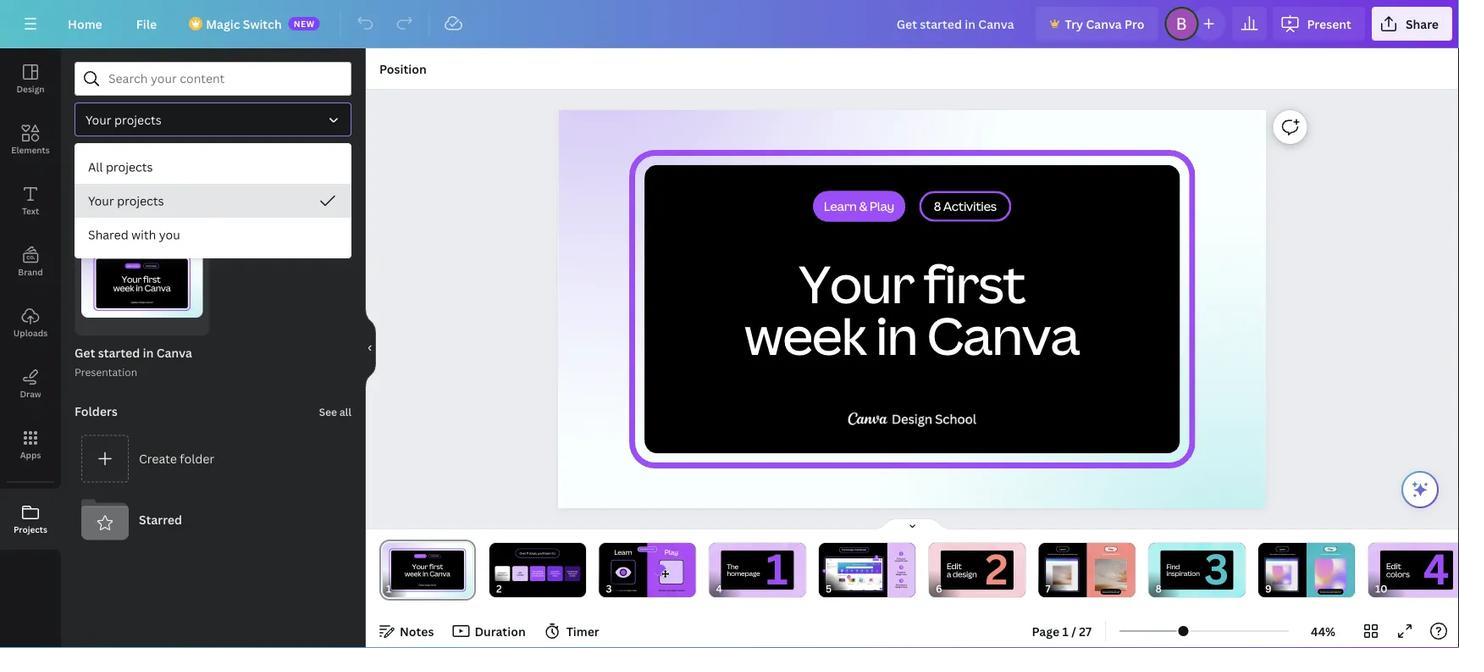 Task type: locate. For each thing, give the bounding box(es) containing it.
2 vertical spatial your
[[799, 249, 914, 319]]

1 horizontal spatial try
[[1322, 553, 1324, 555]]

box
[[1118, 553, 1121, 555]]

try left adding
[[1322, 553, 1324, 555]]

shared with you option
[[75, 218, 352, 252]]

1 horizontal spatial all
[[103, 158, 119, 174]]

graphics right editing
[[1336, 553, 1341, 555]]

edit a design
[[947, 561, 977, 580], [517, 572, 524, 576]]

see
[[319, 208, 337, 222], [319, 405, 337, 419]]

see all for folders
[[319, 405, 352, 419]]

1 vertical spatial your
[[503, 572, 507, 574]]

graphics right add
[[1284, 553, 1289, 555]]

1 vertical spatial try
[[1322, 553, 1324, 555]]

present
[[1308, 16, 1352, 32]]

1 of 27
[[169, 320, 201, 331]]

1 horizontal spatial edit
[[947, 561, 962, 572]]

get inside get started in canva presentation
[[75, 345, 95, 361]]

edit inside the edit colors
[[1387, 561, 1402, 572]]

1 horizontal spatial text
[[1116, 553, 1118, 555]]

3 left find your projects here create a design here find recent designs here
[[849, 575, 850, 579]]

create inside find your projects here create a design here find recent designs here
[[898, 571, 904, 574]]

3
[[1205, 540, 1229, 597], [849, 575, 850, 579], [901, 579, 903, 583]]

2 all from the top
[[340, 405, 352, 419]]

get up presentation
[[75, 345, 95, 361]]

1 vertical spatial see
[[319, 405, 337, 419]]

a inside find your projects here create a design here find recent designs here
[[905, 571, 906, 574]]

your inside button
[[88, 193, 114, 209]]

get inspired with elements and templates
[[531, 571, 544, 577]]

0 horizontal spatial in
[[143, 345, 154, 361]]

0 horizontal spatial all
[[88, 159, 103, 175]]

2
[[986, 540, 1009, 597], [876, 555, 878, 559], [901, 565, 903, 570]]

projects up shared with you
[[117, 193, 164, 209]]

get inside the get inspired with elements and templates
[[532, 571, 536, 573]]

draw
[[20, 388, 41, 400]]

1 vertical spatial get
[[532, 571, 536, 573]]

edit left 4
[[1387, 561, 1402, 572]]

1 vertical spatial create
[[898, 571, 904, 574]]

see all button
[[318, 197, 353, 231], [318, 395, 353, 428]]

your projects down all projects
[[88, 193, 164, 209]]

1 horizontal spatial 3
[[901, 579, 903, 583]]

all inside button
[[103, 158, 119, 174]]

uploads
[[13, 327, 48, 338]]

1 left '/'
[[1063, 623, 1069, 639]]

a right add
[[1291, 553, 1292, 555]]

with inside the get inspired with elements and templates
[[532, 573, 535, 575]]

1 horizontal spatial your
[[902, 557, 906, 560]]

text button
[[0, 170, 61, 231]]

edit for 2
[[947, 561, 962, 572]]

get started in canva presentation
[[75, 345, 192, 379]]

elements
[[11, 144, 50, 155]]

3 right inspiration
[[1205, 540, 1229, 597]]

and inside the get inspired with elements and templates
[[531, 575, 535, 577]]

0 horizontal spatial how
[[633, 589, 637, 592]]

edit for 4
[[1387, 561, 1402, 572]]

to left the find
[[1274, 553, 1275, 555]]

0 horizontal spatial try
[[1066, 16, 1084, 32]]

1 right homepage
[[766, 540, 788, 597]]

1 see from the top
[[319, 208, 337, 222]]

with left elements on the bottom left
[[532, 573, 535, 575]]

and right click
[[1052, 553, 1054, 555]]

recent
[[901, 584, 907, 586]]

how right learn
[[633, 589, 637, 592]]

2 see all from the top
[[319, 405, 352, 419]]

all for all projects
[[88, 159, 103, 175]]

a up recent
[[905, 571, 906, 574]]

magic switch
[[206, 16, 282, 32]]

designs
[[896, 586, 903, 589]]

1 horizontal spatial canva
[[928, 300, 1080, 370]]

0 horizontal spatial 2
[[876, 555, 878, 559]]

try
[[1066, 16, 1084, 32], [1322, 553, 1324, 555]]

your projects up all projects
[[86, 111, 162, 128]]

see all
[[319, 208, 352, 222], [319, 405, 352, 419]]

1 inside 1 of 27 group
[[169, 320, 174, 331]]

the
[[1113, 553, 1115, 555]]

2 horizontal spatial canva
[[1087, 16, 1122, 32]]

0 vertical spatial get
[[75, 345, 95, 361]]

share
[[568, 573, 573, 575]]

how
[[1059, 553, 1061, 555], [633, 589, 637, 592]]

position button
[[373, 55, 434, 82]]

with inside work with photos and videos
[[556, 571, 560, 573]]

projects up all projects
[[114, 111, 162, 128]]

0 vertical spatial see
[[319, 208, 337, 222]]

the
[[727, 562, 739, 571]]

with right work
[[556, 571, 560, 573]]

to inside it's time to explore
[[1107, 575, 1109, 577]]

0 horizontal spatial canva
[[157, 345, 192, 361]]

click and watch how to add, edit and resize text experiment with the text box
[[1049, 553, 1121, 555]]

1 vertical spatial see all
[[319, 405, 352, 419]]

0 horizontal spatial get
[[75, 345, 95, 361]]

elements button
[[0, 109, 61, 170]]

to down it's
[[1107, 575, 1109, 577]]

1 horizontal spatial create
[[898, 571, 904, 574]]

and left add
[[1278, 553, 1281, 555]]

Page title text field
[[399, 580, 406, 597]]

create left folder
[[139, 451, 177, 467]]

edit right around at the bottom left
[[519, 572, 522, 574]]

and right adding
[[1329, 553, 1331, 555]]

notes
[[400, 623, 434, 639]]

1 see all button from the top
[[318, 197, 353, 231]]

templates
[[535, 575, 544, 577]]

canva assistant image
[[1411, 480, 1431, 500]]

0 vertical spatial try
[[1066, 16, 1084, 32]]

video
[[618, 589, 623, 592]]

and left the templates
[[531, 575, 535, 577]]

1 horizontal spatial 27
[[1080, 623, 1092, 639]]

1 vertical spatial your projects
[[88, 193, 164, 209]]

try left pro
[[1066, 16, 1084, 32]]

hide pages image
[[872, 518, 954, 531]]

all inside button
[[88, 159, 103, 175]]

0 horizontal spatial text
[[1076, 553, 1078, 555]]

2 up recent
[[901, 565, 903, 570]]

1 horizontal spatial graphics
[[1336, 553, 1341, 555]]

your
[[902, 557, 906, 560], [503, 572, 507, 574]]

all projects button
[[75, 150, 352, 184]]

2 vertical spatial here
[[903, 586, 908, 589]]

find inside find inspiration 3
[[1167, 562, 1180, 571]]

your inside find your projects here create a design here find recent designs here
[[902, 557, 906, 560]]

create
[[139, 451, 177, 467], [898, 571, 904, 574]]

text
[[1076, 553, 1078, 555], [1116, 553, 1118, 555]]

and right edit
[[1069, 553, 1072, 555]]

and right photos
[[557, 573, 560, 575]]

watch
[[1055, 553, 1058, 555]]

0 vertical spatial your
[[902, 557, 906, 560]]

0 horizontal spatial edit a design
[[517, 572, 524, 576]]

2 graphics from the left
[[1336, 553, 1341, 555]]

0 horizontal spatial 27
[[191, 320, 201, 331]]

you
[[159, 227, 180, 243]]

1 horizontal spatial get
[[532, 571, 536, 573]]

create inside button
[[139, 451, 177, 467]]

0 vertical spatial your projects
[[86, 111, 162, 128]]

your first
[[799, 249, 1026, 319]]

experiment
[[1103, 553, 1110, 555]]

27 right '/'
[[1080, 623, 1092, 639]]

all
[[103, 158, 119, 174], [88, 159, 103, 175]]

2 text from the left
[[1116, 553, 1118, 555]]

with left you
[[131, 227, 156, 243]]

0 vertical spatial how
[[1059, 553, 1061, 555]]

edit right find your projects here create a design here find recent designs here
[[947, 561, 962, 572]]

0 vertical spatial 27
[[191, 320, 201, 331]]

and inside work with photos and videos
[[557, 573, 560, 575]]

home
[[68, 16, 102, 32]]

2 horizontal spatial edit
[[1387, 561, 1402, 572]]

your projects
[[86, 111, 162, 128], [88, 193, 164, 209]]

design
[[16, 83, 45, 94]]

1 vertical spatial see all button
[[318, 395, 353, 428]]

happen
[[678, 589, 685, 592]]

1 up find your projects here create a design here find recent designs here
[[901, 552, 902, 556]]

with
[[131, 227, 156, 243], [1110, 553, 1113, 555], [556, 571, 560, 573], [532, 573, 535, 575]]

design inside find your projects here create a design here find recent designs here
[[896, 573, 903, 576]]

1 left of in the left of the page
[[169, 320, 174, 331]]

2 see from the top
[[319, 405, 337, 419]]

get for started
[[75, 345, 95, 361]]

design up recent
[[896, 573, 903, 576]]

get left inspired on the bottom of page
[[532, 571, 536, 573]]

find inside 'find your way around'
[[498, 572, 502, 574]]

find inspiration 3
[[1167, 540, 1229, 597]]

designs
[[75, 206, 120, 222]]

uploads button
[[0, 292, 61, 353]]

0 vertical spatial all
[[340, 208, 352, 222]]

page 1 image
[[380, 543, 476, 597]]

1 all from the top
[[340, 208, 352, 222]]

1
[[169, 320, 174, 331], [766, 540, 788, 597], [901, 552, 902, 556], [824, 569, 825, 573], [1063, 623, 1069, 639]]

find for projects
[[897, 557, 901, 560]]

44% button
[[1296, 618, 1351, 645]]

apps button
[[0, 414, 61, 475]]

projects button
[[0, 489, 61, 550]]

1 graphics from the left
[[1284, 553, 1289, 555]]

try inside button
[[1066, 16, 1084, 32]]

0 vertical spatial your
[[86, 111, 112, 128]]

1 vertical spatial 27
[[1080, 623, 1092, 639]]

edit a design right find your projects here create a design here find recent designs here
[[947, 561, 977, 580]]

2 left click
[[986, 540, 1009, 597]]

your right way at the left bottom of page
[[503, 572, 507, 574]]

and right share
[[574, 573, 577, 575]]

brand button
[[0, 231, 61, 292]]

create up recent
[[898, 571, 904, 574]]

1 vertical spatial all
[[340, 405, 352, 419]]

2 see all button from the top
[[318, 395, 353, 428]]

how to find and add graphics to a design try adding and editing graphics
[[1271, 553, 1341, 555]]

watch
[[610, 589, 616, 592]]

0 horizontal spatial graphics
[[1284, 553, 1289, 555]]

text right resize
[[1076, 553, 1078, 555]]

your inside 'find your way around'
[[503, 572, 507, 574]]

projects inside select ownership filter 'button'
[[114, 111, 162, 128]]

add,
[[1063, 553, 1066, 555]]

and left learn
[[624, 589, 627, 592]]

1 vertical spatial here
[[903, 573, 907, 576]]

projects up the designs in the top left of the page
[[106, 159, 153, 175]]

videos
[[552, 575, 558, 577]]

0 horizontal spatial your
[[503, 572, 507, 574]]

projects up recent
[[895, 560, 903, 563]]

design right around at the bottom left
[[518, 574, 524, 576]]

your inside select ownership filter 'button'
[[86, 111, 112, 128]]

design right add
[[1292, 553, 1296, 555]]

0 horizontal spatial 3
[[849, 575, 850, 579]]

0 vertical spatial create
[[139, 451, 177, 467]]

side panel tab list
[[0, 48, 61, 550]]

magic
[[206, 16, 240, 32]]

0 vertical spatial see all button
[[318, 197, 353, 231]]

canva inside try canva pro button
[[1087, 16, 1122, 32]]

2 left find your projects here create a design here find recent designs here
[[876, 555, 878, 559]]

it's
[[1108, 573, 1111, 575]]

apps
[[20, 449, 41, 461]]

your up recent
[[902, 557, 906, 560]]

all projects option
[[75, 150, 352, 184]]

0 horizontal spatial create
[[139, 451, 177, 467]]

2 horizontal spatial 3
[[1205, 540, 1229, 597]]

3 up recent
[[901, 579, 903, 583]]

0 vertical spatial see all
[[319, 208, 352, 222]]

learn
[[615, 548, 633, 557]]

how right the watch at the right of the page
[[1059, 553, 1061, 555]]

27 right of in the left of the page
[[191, 320, 201, 331]]

0 horizontal spatial edit
[[519, 572, 522, 574]]

text right the
[[1116, 553, 1118, 555]]

file
[[136, 16, 157, 32]]

find for way
[[498, 572, 502, 574]]

1 see all from the top
[[319, 208, 352, 222]]

your projects button
[[75, 184, 352, 218]]

edit a design right around at the bottom left
[[517, 572, 524, 576]]

to right add
[[1289, 553, 1291, 555]]

27
[[191, 320, 201, 331], [1080, 623, 1092, 639]]

Design title text field
[[883, 7, 1030, 41]]

folder
[[180, 451, 215, 467]]

with inside "button"
[[131, 227, 156, 243]]

1 vertical spatial your
[[88, 193, 114, 209]]

find
[[897, 557, 901, 560], [1167, 562, 1180, 571], [498, 572, 502, 574], [896, 584, 901, 586]]

see all button for designs
[[318, 197, 353, 231]]



Task type: vqa. For each thing, say whether or not it's contained in the screenshot.
the left have
no



Task type: describe. For each thing, give the bounding box(es) containing it.
week in canva
[[745, 300, 1080, 370]]

timer button
[[539, 618, 606, 645]]

your for here
[[902, 557, 906, 560]]

1 right the homepage 1 at the bottom
[[824, 569, 825, 573]]

inspired
[[536, 571, 543, 573]]

click
[[1049, 553, 1052, 555]]

folders
[[75, 403, 118, 420]]

the homepage 1
[[727, 540, 788, 597]]

to left add, at the right bottom
[[1062, 553, 1063, 555]]

find your way around
[[497, 572, 508, 576]]

home link
[[54, 7, 116, 41]]

first
[[924, 249, 1026, 319]]

notes button
[[373, 618, 441, 645]]

44%
[[1312, 623, 1336, 639]]

projects inside button
[[117, 193, 164, 209]]

around
[[501, 574, 508, 576]]

edit
[[1066, 553, 1069, 555]]

Search your content search field
[[108, 63, 341, 95]]

way
[[497, 574, 501, 576]]

with left the
[[1110, 553, 1113, 555]]

try canva pro button
[[1037, 7, 1159, 41]]

presentation
[[75, 365, 137, 379]]

all projects
[[88, 159, 153, 175]]

get started in canva group
[[75, 231, 210, 381]]

position
[[380, 61, 427, 77]]

collaborate, share and publish
[[567, 571, 578, 577]]

add
[[1281, 553, 1283, 555]]

pro
[[1125, 16, 1145, 32]]

1 vertical spatial how
[[633, 589, 637, 592]]

all button
[[75, 150, 148, 182]]

1 inside "page 1 / 27" button
[[1063, 623, 1069, 639]]

0 vertical spatial here
[[904, 560, 908, 563]]

started
[[98, 345, 140, 361]]

1 horizontal spatial in
[[876, 300, 918, 370]]

starred button
[[75, 489, 352, 550]]

find
[[1275, 553, 1278, 555]]

your projects inside button
[[88, 193, 164, 209]]

resize
[[1072, 553, 1076, 555]]

how
[[1271, 553, 1273, 555]]

a right around at the bottom left
[[517, 574, 518, 576]]

adding
[[1324, 553, 1328, 555]]

projects inside find your projects here create a design here find recent designs here
[[895, 560, 903, 563]]

create folder
[[139, 451, 215, 467]]

timer
[[567, 623, 600, 639]]

your projects option
[[75, 184, 352, 218]]

see all for designs
[[319, 208, 352, 222]]

present button
[[1274, 7, 1366, 41]]

your projects inside select ownership filter 'button'
[[86, 111, 162, 128]]

canva inside get started in canva presentation
[[157, 345, 192, 361]]

collaborate,
[[567, 571, 578, 573]]

starred
[[139, 512, 182, 528]]

design button
[[0, 48, 61, 109]]

share button
[[1373, 7, 1453, 41]]

interact
[[659, 589, 666, 592]]

homepage
[[727, 569, 760, 578]]

and inside collaborate, share and publish
[[574, 573, 577, 575]]

photos
[[550, 573, 556, 575]]

27 inside group
[[191, 320, 201, 331]]

share
[[1406, 16, 1440, 32]]

select ownership filter list box
[[75, 150, 352, 252]]

shared with you
[[88, 227, 180, 243]]

find for 3
[[1167, 562, 1180, 571]]

hide image
[[365, 308, 376, 389]]

it's time to explore
[[1107, 573, 1116, 577]]

a right find your projects here create a design here find recent designs here
[[947, 569, 952, 580]]

page 1 / 27 button
[[1026, 618, 1099, 645]]

all for all
[[103, 158, 119, 174]]

colors
[[1387, 569, 1410, 580]]

learn
[[628, 589, 633, 592]]

publish
[[569, 575, 576, 577]]

watch a video and learn how interact and make it happen
[[610, 589, 685, 592]]

shared with you button
[[75, 218, 352, 252]]

in inside get started in canva presentation
[[143, 345, 154, 361]]

27 inside button
[[1080, 623, 1092, 639]]

get for inspired
[[532, 571, 536, 573]]

projects inside button
[[106, 159, 153, 175]]

week
[[745, 300, 866, 370]]

all for designs
[[340, 208, 352, 222]]

main menu bar
[[0, 0, 1460, 48]]

4
[[1424, 540, 1450, 597]]

1 horizontal spatial how
[[1059, 553, 1061, 555]]

Select ownership filter button
[[75, 103, 352, 136]]

see for folders
[[319, 405, 337, 419]]

2 horizontal spatial 2
[[986, 540, 1009, 597]]

and left make
[[667, 589, 670, 592]]

draw button
[[0, 353, 61, 414]]

all for folders
[[340, 405, 352, 419]]

new
[[294, 18, 315, 29]]

find your projects here create a design here find recent designs here
[[895, 557, 908, 589]]

editing
[[1331, 553, 1336, 555]]

file button
[[123, 7, 170, 41]]

inspiration
[[1167, 569, 1200, 578]]

elements
[[536, 573, 544, 575]]

/
[[1072, 623, 1077, 639]]

edit colors
[[1387, 561, 1410, 580]]

play
[[665, 548, 678, 557]]

create folder button
[[75, 428, 352, 489]]

page
[[1033, 623, 1060, 639]]

work
[[551, 571, 555, 573]]

make
[[671, 589, 676, 592]]

see all button for folders
[[318, 395, 353, 428]]

see for designs
[[319, 208, 337, 222]]

page 1 / 27
[[1033, 623, 1092, 639]]

1 text from the left
[[1076, 553, 1078, 555]]

1 horizontal spatial 2
[[901, 565, 903, 570]]

duration button
[[448, 618, 533, 645]]

shared
[[88, 227, 129, 243]]

time
[[1112, 573, 1115, 575]]

of
[[176, 320, 189, 331]]

try canva pro
[[1066, 16, 1145, 32]]

it
[[676, 589, 677, 592]]

text
[[22, 205, 39, 216]]

1 horizontal spatial edit a design
[[947, 561, 977, 580]]

1 of 27 group
[[75, 231, 210, 336]]

brand
[[18, 266, 43, 277]]

a left video
[[617, 589, 618, 592]]

design right find your projects here create a design here find recent designs here
[[953, 569, 977, 580]]

your for around
[[503, 572, 507, 574]]

projects
[[14, 524, 47, 535]]

explore
[[1110, 575, 1116, 577]]



